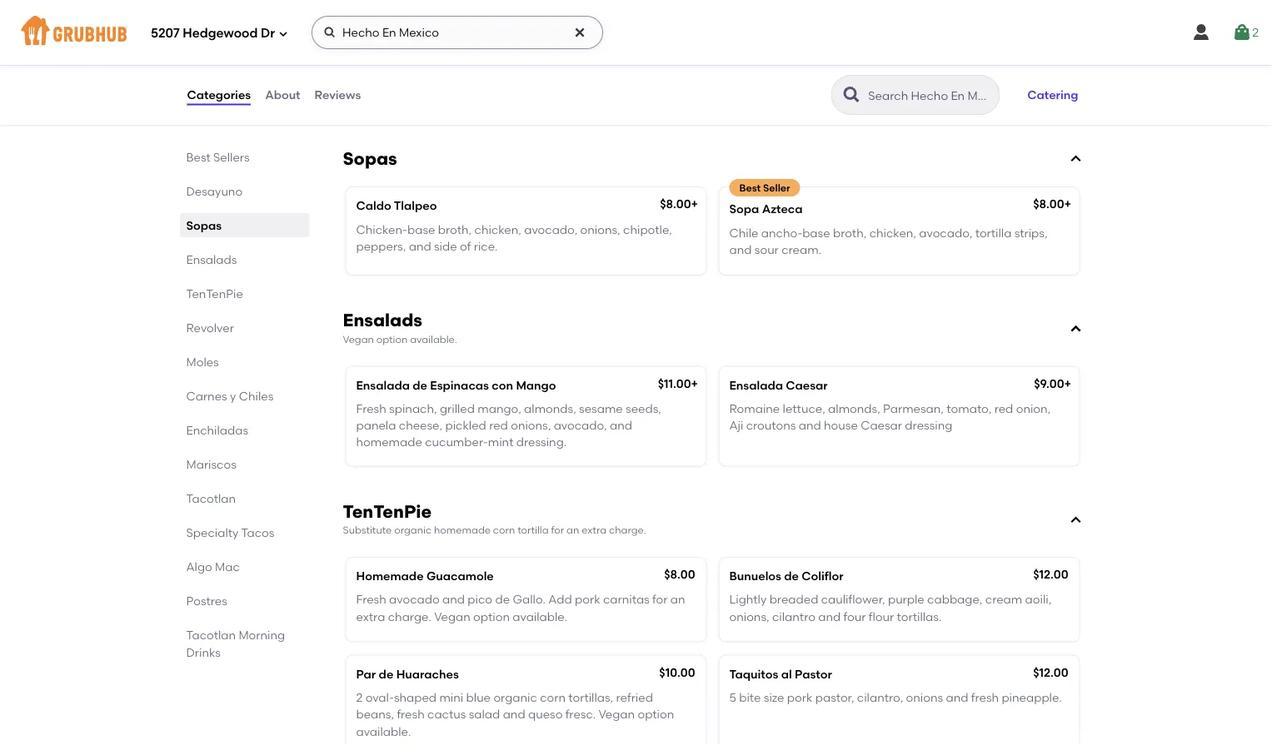 Task type: locate. For each thing, give the bounding box(es) containing it.
an inside tentenpie substitute organic homemade corn tortilla for an extra charge.
[[567, 524, 579, 536]]

1 horizontal spatial red
[[995, 402, 1013, 416]]

0 horizontal spatial homemade
[[356, 435, 422, 450]]

pineapple.
[[1002, 691, 1062, 705]]

0 vertical spatial charge.
[[609, 524, 646, 536]]

1 vertical spatial extra
[[356, 610, 385, 624]]

search icon image
[[842, 85, 862, 105]]

1 horizontal spatial chile
[[729, 226, 759, 240]]

0 horizontal spatial ensalads
[[186, 252, 237, 267]]

carnes y chiles tab
[[186, 387, 303, 405]]

1 fresh from the top
[[356, 402, 386, 416]]

tacotlan tab
[[186, 490, 303, 507]]

fresh inside 2 oval-shaped mini blue organic corn tortillas, refried beans, fresh cactus salad and queso fresc. vegan option available.
[[397, 708, 425, 722]]

1 horizontal spatial ensalads
[[343, 310, 422, 331]]

2 vertical spatial onions,
[[729, 610, 770, 624]]

chicken-base broth, chicken, avocado, onions, chipotle, peppers, and side of rice.
[[356, 222, 672, 253]]

morning
[[239, 628, 285, 642]]

best sellers tab
[[186, 148, 303, 166]]

ensalada for fresh
[[356, 378, 410, 392]]

mac
[[215, 560, 240, 574]]

breaded
[[770, 593, 818, 607]]

almonds, inside fresh spinach, grilled mango, almonds, sesame seeds, panela cheese, pickled red onions, avocado, and homemade cucumber-mint dressing.
[[524, 402, 576, 416]]

and down guacamole
[[442, 593, 465, 607]]

and down sesame
[[610, 419, 632, 433]]

ensalada
[[356, 378, 410, 392], [729, 378, 783, 392]]

pork right add
[[575, 593, 600, 607]]

1 horizontal spatial sour
[[755, 243, 779, 257]]

tentenpie for tentenpie substitute organic homemade corn tortilla for an extra charge.
[[343, 501, 432, 522]]

0 vertical spatial extra
[[582, 524, 607, 536]]

organic inside 2 oval-shaped mini blue organic corn tortillas, refried beans, fresh cactus salad and queso fresc. vegan option available.
[[494, 691, 537, 705]]

1 vertical spatial option
[[473, 610, 510, 624]]

base inside chicken-base broth, chicken, avocado, onions, chipotle, peppers, and side of rice.
[[407, 222, 435, 236]]

1 vertical spatial available.
[[513, 610, 568, 624]]

extra inside fresh avocado and pico de gallo. add pork carnitas for an extra charge. vegan option available.
[[356, 610, 385, 624]]

best
[[186, 150, 211, 164], [739, 182, 761, 194]]

1 vertical spatial tentenpie
[[343, 501, 432, 522]]

2
[[1252, 25, 1259, 39], [356, 691, 363, 705]]

available. up ensalada de espinacas con mango
[[410, 333, 457, 345]]

1 $12.00 from the top
[[1033, 568, 1069, 582]]

and inside the romaine lettuce, almonds, parmesan, tomato, red onion, aji croutons and house caesar dressing
[[799, 419, 821, 433]]

1 vertical spatial tacotlan
[[186, 628, 236, 642]]

strips,
[[640, 6, 673, 20], [1015, 226, 1048, 240]]

1 vertical spatial strips,
[[1015, 226, 1048, 240]]

cream.
[[407, 23, 447, 37], [782, 243, 822, 257]]

red down mango,
[[489, 419, 508, 433]]

2 ensalada from the left
[[729, 378, 783, 392]]

2 $12.00 from the top
[[1033, 666, 1069, 680]]

broth,
[[458, 6, 492, 20], [438, 222, 472, 236], [833, 226, 867, 240]]

0 horizontal spatial strips,
[[640, 6, 673, 20]]

$9.00
[[1034, 376, 1064, 391]]

1 horizontal spatial cream.
[[782, 243, 822, 257]]

panela
[[356, 419, 396, 433]]

sopas down desayuno tab
[[186, 218, 222, 232]]

1 vertical spatial fresh
[[356, 593, 386, 607]]

corn up 'queso' at bottom
[[540, 691, 566, 705]]

extra inside tentenpie substitute organic homemade corn tortilla for an extra charge.
[[582, 524, 607, 536]]

corn up guacamole
[[493, 524, 515, 536]]

romaine lettuce, almonds, parmesan, tomato, red onion, aji croutons and house caesar dressing
[[729, 402, 1051, 433]]

1 horizontal spatial onions,
[[580, 222, 620, 236]]

0 horizontal spatial ancho-
[[386, 6, 428, 20]]

0 horizontal spatial organic
[[394, 524, 432, 536]]

0 horizontal spatial desayuno
[[186, 184, 243, 198]]

hedgewood
[[183, 26, 258, 41]]

homemade
[[356, 435, 422, 450], [434, 524, 491, 536]]

almonds,
[[524, 402, 576, 416], [828, 402, 880, 416]]

fresh left pineapple.
[[971, 691, 999, 705]]

and inside fresh avocado and pico de gallo. add pork carnitas for an extra charge. vegan option available.
[[442, 593, 465, 607]]

tentenpie substitute organic homemade corn tortilla for an extra charge.
[[343, 501, 646, 536]]

bunuelos
[[729, 569, 781, 583]]

vegan inside 2 oval-shaped mini blue organic corn tortillas, refried beans, fresh cactus salad and queso fresc. vegan option available.
[[599, 708, 635, 722]]

algo mac tab
[[186, 558, 303, 576]]

and down the "lettuce,"
[[799, 419, 821, 433]]

0 horizontal spatial sour
[[380, 23, 404, 37]]

Search for food, convenience, alcohol... search field
[[312, 16, 603, 49]]

corn
[[493, 524, 515, 536], [540, 691, 566, 705]]

2 horizontal spatial tortilla
[[975, 226, 1012, 240]]

de right pico
[[495, 593, 510, 607]]

2 vertical spatial available.
[[356, 725, 411, 739]]

tacotlan for tacotlan
[[186, 492, 236, 506]]

tacos
[[241, 526, 274, 540]]

catering
[[1028, 88, 1079, 102]]

avocado
[[389, 593, 440, 607]]

fresh for tentenpie
[[356, 593, 386, 607]]

caesar
[[786, 378, 828, 392], [861, 419, 902, 433]]

2 almonds, from the left
[[828, 402, 880, 416]]

2 for 2
[[1252, 25, 1259, 39]]

onions, up 'dressing.'
[[511, 419, 551, 433]]

5207
[[151, 26, 180, 41]]

$12.00 for 5 bite size pork pastor, cilantro, onions and fresh pineapple.
[[1033, 666, 1069, 680]]

1 horizontal spatial desayuno
[[343, 88, 430, 109]]

1 vertical spatial 2
[[356, 691, 363, 705]]

rice.
[[474, 239, 498, 253]]

cream
[[985, 593, 1023, 607]]

svg image
[[323, 26, 337, 39], [1069, 92, 1083, 105], [1069, 152, 1083, 166], [1069, 514, 1083, 527]]

0 vertical spatial sour
[[380, 23, 404, 37]]

option
[[376, 333, 408, 345], [473, 610, 510, 624], [638, 708, 674, 722]]

$12.00 for lightly breaded cauliflower, purple cabbage, cream aoili, onions, cilantro and four flour tortillas.
[[1033, 568, 1069, 582]]

strips, inside button
[[640, 6, 673, 20]]

an inside fresh avocado and pico de gallo. add pork carnitas for an extra charge. vegan option available.
[[671, 593, 685, 607]]

chile ancho-base broth, chicken, avocado, tortilla strips, and sour cream. inside button
[[355, 6, 673, 37]]

2 tacotlan from the top
[[186, 628, 236, 642]]

for right carnitas in the bottom of the page
[[652, 593, 668, 607]]

for up add
[[551, 524, 564, 536]]

0 vertical spatial strips,
[[640, 6, 673, 20]]

de inside fresh avocado and pico de gallo. add pork carnitas for an extra charge. vegan option available.
[[495, 593, 510, 607]]

homemade guacamole
[[356, 569, 494, 583]]

categories button
[[186, 65, 252, 125]]

onions, left chipotle,
[[580, 222, 620, 236]]

de for coliflor
[[784, 569, 799, 583]]

caldo
[[356, 199, 391, 213]]

ensalads vegan option available.
[[343, 310, 457, 345]]

desayuno inside tab
[[186, 184, 243, 198]]

chicken, inside chicken-base broth, chicken, avocado, onions, chipotle, peppers, and side of rice.
[[475, 222, 521, 236]]

algo
[[186, 560, 212, 574]]

sour inside chile ancho-base broth, chicken, avocado, tortilla strips, and sour cream. button
[[380, 23, 404, 37]]

0 vertical spatial organic
[[394, 524, 432, 536]]

1 horizontal spatial 2
[[1252, 25, 1259, 39]]

1 horizontal spatial ensalada
[[729, 378, 783, 392]]

tacotlan inside tacotlan tab
[[186, 492, 236, 506]]

0 vertical spatial desayuno
[[343, 88, 430, 109]]

onions,
[[580, 222, 620, 236], [511, 419, 551, 433], [729, 610, 770, 624]]

fresh down "homemade"
[[356, 593, 386, 607]]

1 horizontal spatial corn
[[540, 691, 566, 705]]

fresh down shaped
[[397, 708, 425, 722]]

available. inside fresh avocado and pico de gallo. add pork carnitas for an extra charge. vegan option available.
[[513, 610, 568, 624]]

option inside fresh avocado and pico de gallo. add pork carnitas for an extra charge. vegan option available.
[[473, 610, 510, 624]]

1 vertical spatial red
[[489, 419, 508, 433]]

tacotlan up "drinks"
[[186, 628, 236, 642]]

organic inside tentenpie substitute organic homemade corn tortilla for an extra charge.
[[394, 524, 432, 536]]

ensalads
[[186, 252, 237, 267], [343, 310, 422, 331]]

peppers,
[[356, 239, 406, 253]]

fresh inside fresh spinach, grilled mango, almonds, sesame seeds, panela cheese, pickled red onions, avocado, and homemade cucumber-mint dressing.
[[356, 402, 386, 416]]

an up add
[[567, 524, 579, 536]]

1 tacotlan from the top
[[186, 492, 236, 506]]

and inside 2 oval-shaped mini blue organic corn tortillas, refried beans, fresh cactus salad and queso fresc. vegan option available.
[[503, 708, 525, 722]]

corn inside 2 oval-shaped mini blue organic corn tortillas, refried beans, fresh cactus salad and queso fresc. vegan option available.
[[540, 691, 566, 705]]

0 horizontal spatial ensalada
[[356, 378, 410, 392]]

1 almonds, from the left
[[524, 402, 576, 416]]

tacotlan for tacotlan morning drinks
[[186, 628, 236, 642]]

ensalads inside ensalads tab
[[186, 252, 237, 267]]

$12.00
[[1033, 568, 1069, 582], [1033, 666, 1069, 680]]

1 horizontal spatial for
[[652, 593, 668, 607]]

0 vertical spatial chile
[[355, 6, 384, 20]]

0 vertical spatial chile ancho-base broth, chicken, avocado, tortilla strips, and sour cream.
[[355, 6, 673, 37]]

cactus
[[427, 708, 466, 722]]

purple
[[888, 593, 925, 607]]

ensalads for ensalads
[[186, 252, 237, 267]]

1 horizontal spatial best
[[739, 182, 761, 194]]

0 horizontal spatial an
[[567, 524, 579, 536]]

ensalads down sopas tab
[[186, 252, 237, 267]]

shaped
[[394, 691, 437, 705]]

0 vertical spatial tentenpie
[[186, 287, 243, 301]]

sopas
[[343, 148, 397, 170], [186, 218, 222, 232]]

5
[[729, 691, 736, 705]]

2 horizontal spatial onions,
[[729, 610, 770, 624]]

tacotlan morning drinks tab
[[186, 627, 303, 662]]

almonds, down mango
[[524, 402, 576, 416]]

desayuno button
[[340, 87, 1086, 111]]

1 vertical spatial fresh
[[397, 708, 425, 722]]

red
[[995, 402, 1013, 416], [489, 419, 508, 433]]

caesar up the "lettuce,"
[[786, 378, 828, 392]]

option inside ensalads vegan option available.
[[376, 333, 408, 345]]

tentenpie up substitute
[[343, 501, 432, 522]]

al
[[781, 668, 792, 682]]

0 vertical spatial sopas
[[343, 148, 397, 170]]

avocado, inside chicken-base broth, chicken, avocado, onions, chipotle, peppers, and side of rice.
[[524, 222, 578, 236]]

0 horizontal spatial almonds,
[[524, 402, 576, 416]]

de right par
[[379, 668, 393, 682]]

best inside tab
[[186, 150, 211, 164]]

1 horizontal spatial charge.
[[609, 524, 646, 536]]

option inside 2 oval-shaped mini blue organic corn tortillas, refried beans, fresh cactus salad and queso fresc. vegan option available.
[[638, 708, 674, 722]]

broth, inside chicken-base broth, chicken, avocado, onions, chipotle, peppers, and side of rice.
[[438, 222, 472, 236]]

available. down 'gallo.'
[[513, 610, 568, 624]]

svg image inside main navigation navigation
[[323, 26, 337, 39]]

tentenpie up revolver
[[186, 287, 243, 301]]

tacotlan morning drinks
[[186, 628, 285, 660]]

postres
[[186, 594, 227, 608]]

onions, inside 'lightly breaded cauliflower, purple cabbage, cream aoili, onions, cilantro and four flour tortillas.'
[[729, 610, 770, 624]]

$12.00 up pineapple.
[[1033, 666, 1069, 680]]

charge. inside tentenpie substitute organic homemade corn tortilla for an extra charge.
[[609, 524, 646, 536]]

0 vertical spatial caesar
[[786, 378, 828, 392]]

1 horizontal spatial $8.00 +
[[1033, 197, 1071, 211]]

desayuno tab
[[186, 182, 303, 200]]

best sellers
[[186, 150, 250, 164]]

svg image inside desayuno "button"
[[1069, 92, 1083, 105]]

2 inside 2 oval-shaped mini blue organic corn tortillas, refried beans, fresh cactus salad and queso fresc. vegan option available.
[[356, 691, 363, 705]]

2 fresh from the top
[[356, 593, 386, 607]]

0 vertical spatial $12.00
[[1033, 568, 1069, 582]]

sopas inside tab
[[186, 218, 222, 232]]

homemade up guacamole
[[434, 524, 491, 536]]

de up spinach,
[[413, 378, 427, 392]]

fresh inside fresh avocado and pico de gallo. add pork carnitas for an extra charge. vegan option available.
[[356, 593, 386, 607]]

sopa azteca
[[729, 202, 803, 216]]

for inside tentenpie substitute organic homemade corn tortilla for an extra charge.
[[551, 524, 564, 536]]

best left sellers at the top of the page
[[186, 150, 211, 164]]

de up breaded
[[784, 569, 799, 583]]

1 ensalada from the left
[[356, 378, 410, 392]]

0 horizontal spatial sopas
[[186, 218, 222, 232]]

dressing.
[[516, 435, 567, 450]]

and
[[355, 23, 377, 37], [409, 239, 431, 253], [729, 243, 752, 257], [610, 419, 632, 433], [799, 419, 821, 433], [442, 593, 465, 607], [818, 610, 841, 624], [946, 691, 969, 705], [503, 708, 525, 722]]

side
[[434, 239, 457, 253]]

cream. inside button
[[407, 23, 447, 37]]

1 vertical spatial $12.00
[[1033, 666, 1069, 680]]

0 vertical spatial onions,
[[580, 222, 620, 236]]

0 horizontal spatial vegan
[[343, 333, 374, 345]]

and up the reviews
[[355, 23, 377, 37]]

0 vertical spatial best
[[186, 150, 211, 164]]

chipotle,
[[623, 222, 672, 236]]

for inside fresh avocado and pico de gallo. add pork carnitas for an extra charge. vegan option available.
[[652, 593, 668, 607]]

0 vertical spatial cream.
[[407, 23, 447, 37]]

1 horizontal spatial sopas
[[343, 148, 397, 170]]

almonds, up house
[[828, 402, 880, 416]]

1 vertical spatial organic
[[494, 691, 537, 705]]

1 horizontal spatial option
[[473, 610, 510, 624]]

refried
[[616, 691, 653, 705]]

par
[[356, 668, 376, 682]]

1 vertical spatial for
[[652, 593, 668, 607]]

ensalada up romaine
[[729, 378, 783, 392]]

available.
[[410, 333, 457, 345], [513, 610, 568, 624], [356, 725, 411, 739]]

1 vertical spatial caesar
[[861, 419, 902, 433]]

ensalads for ensalads vegan option available.
[[343, 310, 422, 331]]

available. down beans,
[[356, 725, 411, 739]]

organic right substitute
[[394, 524, 432, 536]]

1 vertical spatial sour
[[755, 243, 779, 257]]

pico
[[468, 593, 492, 607]]

homemade inside tentenpie substitute organic homemade corn tortilla for an extra charge.
[[434, 524, 491, 536]]

1 vertical spatial charge.
[[388, 610, 432, 624]]

chile ancho-base broth, chicken, avocado, tortilla strips, and sour cream. button
[[345, 0, 708, 55]]

0 vertical spatial homemade
[[356, 435, 422, 450]]

fresh up panela
[[356, 402, 386, 416]]

1 horizontal spatial strips,
[[1015, 226, 1048, 240]]

1 vertical spatial sopas
[[186, 218, 222, 232]]

fresh spinach, grilled mango, almonds, sesame seeds, panela cheese, pickled red onions, avocado, and homemade cucumber-mint dressing.
[[356, 402, 662, 450]]

tentenpie inside tab
[[186, 287, 243, 301]]

homemade inside fresh spinach, grilled mango, almonds, sesame seeds, panela cheese, pickled red onions, avocado, and homemade cucumber-mint dressing.
[[356, 435, 422, 450]]

0 vertical spatial tacotlan
[[186, 492, 236, 506]]

sesame
[[579, 402, 623, 416]]

tortillas.
[[897, 610, 942, 624]]

0 horizontal spatial option
[[376, 333, 408, 345]]

svg image inside sopas button
[[1069, 152, 1083, 166]]

dressing
[[905, 419, 953, 433]]

organic up 'queso' at bottom
[[494, 691, 537, 705]]

1 horizontal spatial ancho-
[[761, 226, 802, 240]]

1 horizontal spatial an
[[671, 593, 685, 607]]

algo mac
[[186, 560, 240, 574]]

charge. down avocado
[[388, 610, 432, 624]]

2 inside button
[[1252, 25, 1259, 39]]

tortilla inside button
[[600, 6, 637, 20]]

an right carnitas in the bottom of the page
[[671, 593, 685, 607]]

2 horizontal spatial vegan
[[599, 708, 635, 722]]

ensalada up spinach,
[[356, 378, 410, 392]]

red left onion,
[[995, 402, 1013, 416]]

de for huaraches
[[379, 668, 393, 682]]

gallo.
[[513, 593, 546, 607]]

1 vertical spatial cream.
[[782, 243, 822, 257]]

onions, down lightly
[[729, 610, 770, 624]]

sopas up caldo
[[343, 148, 397, 170]]

tacotlan inside tacotlan morning drinks
[[186, 628, 236, 642]]

vegan
[[343, 333, 374, 345], [434, 610, 471, 624], [599, 708, 635, 722]]

and left four
[[818, 610, 841, 624]]

option down refried on the bottom of the page
[[638, 708, 674, 722]]

+ for romaine lettuce, almonds, parmesan, tomato, red onion, aji croutons and house caesar dressing
[[1064, 376, 1071, 391]]

y
[[230, 389, 236, 403]]

0 horizontal spatial cream.
[[407, 23, 447, 37]]

1 horizontal spatial almonds,
[[828, 402, 880, 416]]

1 vertical spatial onions,
[[511, 419, 551, 433]]

cheese,
[[399, 419, 442, 433]]

pork inside fresh avocado and pico de gallo. add pork carnitas for an extra charge. vegan option available.
[[575, 593, 600, 607]]

specialty tacos
[[186, 526, 274, 540]]

1 vertical spatial pork
[[787, 691, 813, 705]]

enchiladas tab
[[186, 422, 303, 439]]

croutons
[[746, 419, 796, 433]]

sellers
[[213, 150, 250, 164]]

1 horizontal spatial tortilla
[[600, 6, 637, 20]]

fresh
[[356, 402, 386, 416], [356, 593, 386, 607]]

mint
[[488, 435, 514, 450]]

tentenpie inside tentenpie substitute organic homemade corn tortilla for an extra charge.
[[343, 501, 432, 522]]

ensalada de espinacas con mango
[[356, 378, 556, 392]]

0 horizontal spatial chile ancho-base broth, chicken, avocado, tortilla strips, and sour cream.
[[355, 6, 673, 37]]

pork right size
[[787, 691, 813, 705]]

1 horizontal spatial organic
[[494, 691, 537, 705]]

and inside fresh spinach, grilled mango, almonds, sesame seeds, panela cheese, pickled red onions, avocado, and homemade cucumber-mint dressing.
[[610, 419, 632, 433]]

red inside fresh spinach, grilled mango, almonds, sesame seeds, panela cheese, pickled red onions, avocado, and homemade cucumber-mint dressing.
[[489, 419, 508, 433]]

0 horizontal spatial for
[[551, 524, 564, 536]]

caesar down parmesan, at right
[[861, 419, 902, 433]]

ensalada for romaine
[[729, 378, 783, 392]]

option down pico
[[473, 610, 510, 624]]

fresh
[[971, 691, 999, 705], [397, 708, 425, 722]]

0 vertical spatial ancho-
[[386, 6, 428, 20]]

charge. up carnitas in the bottom of the page
[[609, 524, 646, 536]]

avocado,
[[544, 6, 598, 20], [524, 222, 578, 236], [919, 226, 973, 240], [554, 419, 607, 433]]

tacotlan down mariscos
[[186, 492, 236, 506]]

add
[[549, 593, 572, 607]]

0 vertical spatial ensalads
[[186, 252, 237, 267]]

homemade down panela
[[356, 435, 422, 450]]

0 vertical spatial for
[[551, 524, 564, 536]]

0 vertical spatial option
[[376, 333, 408, 345]]

sopas inside button
[[343, 148, 397, 170]]

and left side
[[409, 239, 431, 253]]

ensalads down peppers,
[[343, 310, 422, 331]]

1 vertical spatial homemade
[[434, 524, 491, 536]]

svg image
[[1192, 22, 1212, 42], [1232, 22, 1252, 42], [573, 26, 587, 39], [278, 29, 288, 39], [1069, 323, 1083, 336]]

+ for fresh spinach, grilled mango, almonds, sesame seeds, panela cheese, pickled red onions, avocado, and homemade cucumber-mint dressing.
[[691, 376, 698, 391]]

extra up carnitas in the bottom of the page
[[582, 524, 607, 536]]

0 horizontal spatial red
[[489, 419, 508, 433]]

avocado, inside button
[[544, 6, 598, 20]]

0 vertical spatial tortilla
[[600, 6, 637, 20]]

2 vertical spatial option
[[638, 708, 674, 722]]

0 horizontal spatial caesar
[[786, 378, 828, 392]]

$12.00 up aoili,
[[1033, 568, 1069, 582]]

and right salad
[[503, 708, 525, 722]]

enchiladas
[[186, 423, 248, 437]]

0 vertical spatial corn
[[493, 524, 515, 536]]

ancho-
[[386, 6, 428, 20], [761, 226, 802, 240]]

5 bite size pork pastor, cilantro, onions and fresh pineapple.
[[729, 691, 1062, 705]]

mango
[[516, 378, 556, 392]]

0 horizontal spatial chile
[[355, 6, 384, 20]]

extra down "homemade"
[[356, 610, 385, 624]]

chile inside button
[[355, 6, 384, 20]]

0 vertical spatial available.
[[410, 333, 457, 345]]

caesar inside the romaine lettuce, almonds, parmesan, tomato, red onion, aji croutons and house caesar dressing
[[861, 419, 902, 433]]

$8.00 +
[[660, 197, 698, 211], [1033, 197, 1071, 211]]

+ for chicken-base broth, chicken, avocado, onions, chipotle, peppers, and side of rice.
[[691, 197, 698, 211]]

catering button
[[1020, 77, 1086, 113]]

option up spinach,
[[376, 333, 408, 345]]

broth, inside button
[[458, 6, 492, 20]]

fresh avocado and pico de gallo. add pork carnitas for an extra charge. vegan option available.
[[356, 593, 685, 624]]

best up sopa
[[739, 182, 761, 194]]

ensalads inside ensalads vegan option available.
[[343, 310, 422, 331]]

1 vertical spatial desayuno
[[186, 184, 243, 198]]

1 vertical spatial corn
[[540, 691, 566, 705]]

chicken, inside button
[[495, 6, 542, 20]]

0 vertical spatial pork
[[575, 593, 600, 607]]

2 $8.00 + from the left
[[1033, 197, 1071, 211]]



Task type: describe. For each thing, give the bounding box(es) containing it.
$11.00 +
[[658, 376, 698, 391]]

fresc.
[[566, 708, 596, 722]]

par de huaraches
[[356, 668, 459, 682]]

bite
[[739, 691, 761, 705]]

cilantro
[[772, 610, 816, 624]]

moles tab
[[186, 353, 303, 371]]

and right onions
[[946, 691, 969, 705]]

lightly breaded cauliflower, purple cabbage, cream aoili, onions, cilantro and four flour tortillas.
[[729, 593, 1052, 624]]

revolver tab
[[186, 319, 303, 337]]

salad
[[469, 708, 500, 722]]

cauliflower,
[[821, 593, 885, 607]]

seller
[[763, 182, 790, 194]]

cilantro,
[[857, 691, 903, 705]]

flour
[[869, 610, 894, 624]]

almonds, inside the romaine lettuce, almonds, parmesan, tomato, red onion, aji croutons and house caesar dressing
[[828, 402, 880, 416]]

1 vertical spatial tortilla
[[975, 226, 1012, 240]]

aji
[[729, 419, 743, 433]]

charge. inside fresh avocado and pico de gallo. add pork carnitas for an extra charge. vegan option available.
[[388, 610, 432, 624]]

tentenpie tab
[[186, 285, 303, 302]]

con
[[492, 378, 513, 392]]

sopas button
[[340, 147, 1086, 171]]

caldo tlalpeo
[[356, 199, 437, 213]]

pastor
[[795, 668, 832, 682]]

1 $8.00 + from the left
[[660, 197, 698, 211]]

1 vertical spatial chile
[[729, 226, 759, 240]]

chiles
[[239, 389, 273, 403]]

onions, inside fresh spinach, grilled mango, almonds, sesame seeds, panela cheese, pickled red onions, avocado, and homemade cucumber-mint dressing.
[[511, 419, 551, 433]]

about
[[265, 88, 300, 102]]

1 vertical spatial chile ancho-base broth, chicken, avocado, tortilla strips, and sour cream.
[[729, 226, 1048, 257]]

onions, inside chicken-base broth, chicken, avocado, onions, chipotle, peppers, and side of rice.
[[580, 222, 620, 236]]

1 horizontal spatial pork
[[787, 691, 813, 705]]

corn inside tentenpie substitute organic homemade corn tortilla for an extra charge.
[[493, 524, 515, 536]]

and down sopa
[[729, 243, 752, 257]]

mariscos tab
[[186, 456, 303, 473]]

blue
[[466, 691, 491, 705]]

base inside chile ancho-base broth, chicken, avocado, tortilla strips, and sour cream. button
[[428, 6, 455, 20]]

ensalada caesar
[[729, 378, 828, 392]]

best for best sellers
[[186, 150, 211, 164]]

taquitos
[[729, 668, 779, 682]]

specialty tacos tab
[[186, 524, 303, 542]]

reviews
[[315, 88, 361, 102]]

and inside chicken-base broth, chicken, avocado, onions, chipotle, peppers, and side of rice.
[[409, 239, 431, 253]]

tlalpeo
[[394, 199, 437, 213]]

aoili,
[[1025, 593, 1052, 607]]

pickled
[[445, 419, 486, 433]]

and inside button
[[355, 23, 377, 37]]

desayuno inside "button"
[[343, 88, 430, 109]]

2 oval-shaped mini blue organic corn tortillas, refried beans, fresh cactus salad and queso fresc. vegan option available.
[[356, 691, 674, 739]]

categories
[[187, 88, 251, 102]]

oval-
[[365, 691, 394, 705]]

ancho- inside button
[[386, 6, 428, 20]]

available. inside ensalads vegan option available.
[[410, 333, 457, 345]]

huaraches
[[396, 668, 459, 682]]

de for espinacas
[[413, 378, 427, 392]]

vegan inside ensalads vegan option available.
[[343, 333, 374, 345]]

0 vertical spatial fresh
[[971, 691, 999, 705]]

coliflor
[[802, 569, 844, 583]]

2 for 2 oval-shaped mini blue organic corn tortillas, refried beans, fresh cactus salad and queso fresc. vegan option available.
[[356, 691, 363, 705]]

ensalads tab
[[186, 251, 303, 268]]

azteca
[[762, 202, 803, 216]]

fresh for ensalads
[[356, 402, 386, 416]]

bunuelos de coliflor
[[729, 569, 844, 583]]

of
[[460, 239, 471, 253]]

$11.00
[[658, 376, 691, 391]]

and inside 'lightly breaded cauliflower, purple cabbage, cream aoili, onions, cilantro and four flour tortillas.'
[[818, 610, 841, 624]]

reviews button
[[314, 65, 362, 125]]

homemade
[[356, 569, 424, 583]]

2 button
[[1232, 17, 1259, 47]]

espinacas
[[430, 378, 489, 392]]

moles
[[186, 355, 219, 369]]

5207 hedgewood dr
[[151, 26, 275, 41]]

onions
[[906, 691, 943, 705]]

house
[[824, 419, 858, 433]]

tortilla inside tentenpie substitute organic homemade corn tortilla for an extra charge.
[[518, 524, 549, 536]]

mini
[[439, 691, 463, 705]]

drinks
[[186, 646, 221, 660]]

romaine
[[729, 402, 780, 416]]

grilled
[[440, 402, 475, 416]]

mango,
[[478, 402, 521, 416]]

$10.00
[[659, 666, 695, 680]]

cucumber-
[[425, 435, 488, 450]]

avocado, inside fresh spinach, grilled mango, almonds, sesame seeds, panela cheese, pickled red onions, avocado, and homemade cucumber-mint dressing.
[[554, 419, 607, 433]]

tentenpie for tentenpie
[[186, 287, 243, 301]]

Search Hecho En Mexico search field
[[867, 87, 994, 103]]

best seller
[[739, 182, 790, 194]]

main navigation navigation
[[0, 0, 1272, 65]]

svg image inside 2 button
[[1232, 22, 1252, 42]]

onion,
[[1016, 402, 1051, 416]]

revolver
[[186, 321, 234, 335]]

substitute
[[343, 524, 392, 536]]

parmesan,
[[883, 402, 944, 416]]

lightly
[[729, 593, 767, 607]]

sopa
[[729, 202, 759, 216]]

postres tab
[[186, 592, 303, 610]]

queso
[[528, 708, 563, 722]]

1 vertical spatial ancho-
[[761, 226, 802, 240]]

red inside the romaine lettuce, almonds, parmesan, tomato, red onion, aji croutons and house caesar dressing
[[995, 402, 1013, 416]]

sopas tab
[[186, 217, 303, 234]]

best for best seller
[[739, 182, 761, 194]]

tomato,
[[947, 402, 992, 416]]

pastor,
[[815, 691, 854, 705]]

mariscos
[[186, 457, 236, 472]]

size
[[764, 691, 784, 705]]

available. inside 2 oval-shaped mini blue organic corn tortillas, refried beans, fresh cactus salad and queso fresc. vegan option available.
[[356, 725, 411, 739]]

vegan inside fresh avocado and pico de gallo. add pork carnitas for an extra charge. vegan option available.
[[434, 610, 471, 624]]

specialty
[[186, 526, 239, 540]]

carnes
[[186, 389, 227, 403]]

taquitos al pastor
[[729, 668, 832, 682]]



Task type: vqa. For each thing, say whether or not it's contained in the screenshot.
IHOP logo
no



